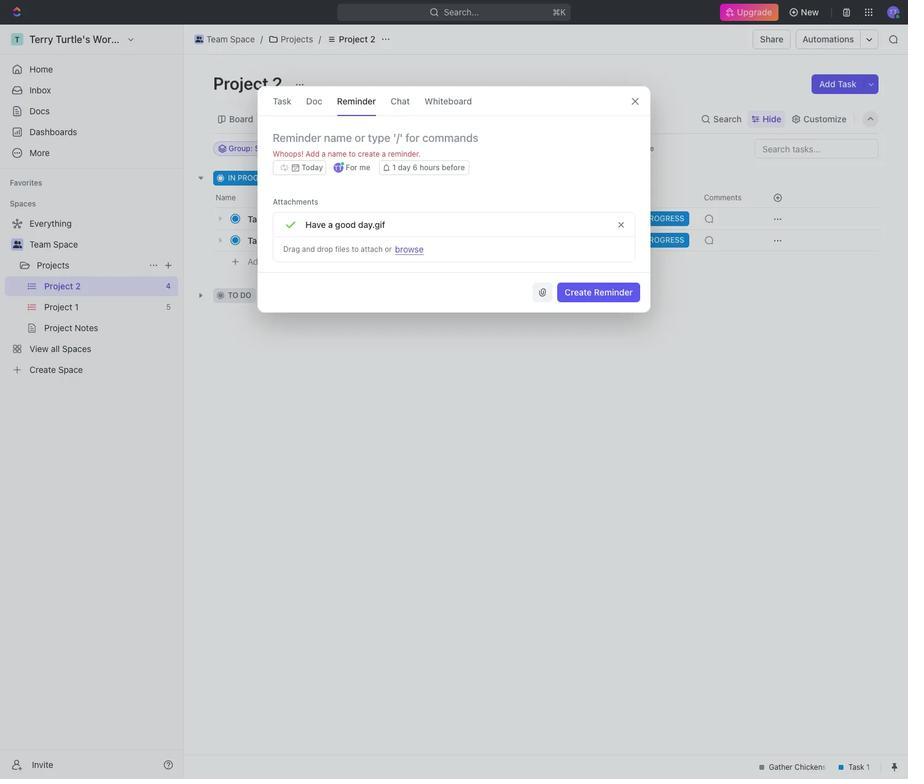 Task type: vqa. For each thing, say whether or not it's contained in the screenshot.
Create Reminder
yes



Task type: describe. For each thing, give the bounding box(es) containing it.
upgrade
[[738, 7, 773, 17]]

favorites button
[[5, 176, 47, 191]]

in
[[228, 173, 236, 183]]

and
[[302, 245, 315, 254]]

1 horizontal spatial a
[[328, 219, 333, 230]]

search button
[[698, 110, 746, 128]]

doc button
[[306, 87, 323, 116]]

0 horizontal spatial project 2
[[213, 73, 286, 93]]

drag
[[283, 245, 300, 254]]

before
[[442, 163, 465, 172]]

1 down attachments
[[287, 214, 291, 223]]

board link
[[227, 110, 253, 128]]

progress
[[238, 173, 278, 183]]

task down for
[[347, 173, 363, 183]]

hide button
[[748, 110, 786, 128]]

1 day 6 hours before button
[[379, 160, 470, 175]]

good
[[335, 219, 356, 230]]

browse
[[395, 244, 424, 254]]

day
[[398, 163, 411, 172]]

Reminder na﻿me or type '/' for commands text field
[[258, 131, 651, 160]]

drop
[[317, 245, 333, 254]]

0 vertical spatial user group image
[[195, 36, 203, 42]]

share button
[[753, 30, 792, 49]]

attachments
[[273, 197, 318, 207]]

doc
[[306, 96, 323, 106]]

customize
[[804, 113, 847, 124]]

reminder inside create reminder button
[[594, 287, 633, 298]]

new button
[[784, 2, 827, 22]]

search...
[[444, 7, 479, 17]]

chat
[[391, 96, 410, 106]]

1 horizontal spatial add task
[[330, 173, 363, 183]]

to do
[[228, 291, 252, 300]]

0 vertical spatial team space
[[207, 34, 255, 44]]

0 vertical spatial project 2
[[339, 34, 376, 44]]

reminder.
[[388, 149, 421, 159]]

in progress
[[228, 173, 278, 183]]

create
[[565, 287, 592, 298]]

tree inside sidebar navigation
[[5, 214, 178, 380]]

spaces
[[10, 199, 36, 208]]

0 vertical spatial project
[[339, 34, 368, 44]]

user group image inside tree
[[13, 241, 22, 248]]

inbox
[[30, 85, 51, 95]]

2 horizontal spatial add task button
[[813, 74, 865, 94]]

6
[[413, 163, 418, 172]]

add up customize
[[820, 79, 836, 89]]

board
[[229, 113, 253, 124]]

2 / from the left
[[319, 34, 321, 44]]

task button
[[273, 87, 292, 116]]

task up list
[[273, 96, 292, 106]]

list link
[[274, 110, 291, 128]]

day.gif
[[358, 219, 386, 230]]

task up task 2
[[248, 214, 266, 224]]

1 inside dropdown button
[[393, 163, 396, 172]]

dashboards link
[[5, 122, 178, 142]]

⌘k
[[553, 7, 566, 17]]

create
[[358, 149, 380, 159]]

task up customize
[[838, 79, 857, 89]]

task 2
[[248, 235, 274, 246]]

for
[[346, 163, 358, 172]]

projects inside tree
[[37, 260, 69, 271]]

or
[[385, 245, 392, 254]]

create reminder button
[[558, 283, 641, 303]]

0 vertical spatial team
[[207, 34, 228, 44]]

upgrade link
[[721, 4, 779, 21]]

team space link inside tree
[[30, 235, 176, 255]]

list
[[276, 113, 291, 124]]

1 day 6 hours before
[[393, 163, 465, 172]]

whiteboard button
[[425, 87, 472, 116]]

reminder button
[[337, 87, 376, 116]]

sidebar navigation
[[0, 25, 184, 780]]



Task type: locate. For each thing, give the bounding box(es) containing it.
0 horizontal spatial user group image
[[13, 241, 22, 248]]

task
[[838, 79, 857, 89], [273, 96, 292, 106], [347, 173, 363, 183], [248, 214, 266, 224], [248, 235, 266, 246], [266, 256, 284, 267]]

hide inside dropdown button
[[763, 113, 782, 124]]

1 vertical spatial projects
[[37, 260, 69, 271]]

1 horizontal spatial projects link
[[266, 32, 316, 47]]

1 horizontal spatial reminder
[[594, 287, 633, 298]]

add down tt
[[330, 173, 345, 183]]

space inside tree
[[53, 239, 78, 250]]

name
[[328, 149, 347, 159]]

whiteboard
[[425, 96, 472, 106]]

reminder
[[337, 96, 376, 106], [594, 287, 633, 298]]

table
[[373, 113, 395, 124]]

1 vertical spatial team
[[30, 239, 51, 250]]

project 2
[[339, 34, 376, 44], [213, 73, 286, 93]]

add task up customize
[[820, 79, 857, 89]]

0 horizontal spatial /
[[261, 34, 263, 44]]

favorites
[[10, 178, 42, 188]]

0 horizontal spatial projects
[[37, 260, 69, 271]]

1 vertical spatial add task button
[[316, 171, 368, 186]]

to up for
[[349, 149, 356, 159]]

add task
[[820, 79, 857, 89], [330, 173, 363, 183], [248, 256, 284, 267]]

a left name
[[322, 149, 326, 159]]

a
[[322, 149, 326, 159], [382, 149, 386, 159], [328, 219, 333, 230]]

0 horizontal spatial add task button
[[242, 255, 289, 269]]

team
[[207, 34, 228, 44], [30, 239, 51, 250]]

projects link
[[266, 32, 316, 47], [37, 256, 144, 275]]

1 vertical spatial to
[[352, 245, 359, 254]]

have
[[306, 219, 326, 230]]

0 vertical spatial projects
[[281, 34, 313, 44]]

tt
[[335, 164, 343, 172]]

reminder right the create
[[594, 287, 633, 298]]

today
[[302, 163, 323, 172]]

1 horizontal spatial project
[[339, 34, 368, 44]]

for me
[[346, 163, 371, 172]]

1 button
[[275, 213, 292, 225], [276, 234, 294, 247]]

0 vertical spatial projects link
[[266, 32, 316, 47]]

team space inside tree
[[30, 239, 78, 250]]

0 vertical spatial add task
[[820, 79, 857, 89]]

home
[[30, 64, 53, 74]]

gantt link
[[415, 110, 440, 128]]

1 horizontal spatial space
[[230, 34, 255, 44]]

Search tasks... text field
[[756, 140, 879, 158]]

1 button for 1
[[275, 213, 292, 225]]

2 vertical spatial to
[[228, 291, 238, 300]]

add
[[820, 79, 836, 89], [306, 149, 320, 159], [330, 173, 345, 183], [248, 256, 264, 267]]

today button
[[273, 160, 326, 175]]

task down drag
[[266, 256, 284, 267]]

tree containing team space
[[5, 214, 178, 380]]

add task button
[[813, 74, 865, 94], [316, 171, 368, 186], [242, 255, 289, 269]]

1 left day
[[393, 163, 396, 172]]

1 vertical spatial project 2
[[213, 73, 286, 93]]

home link
[[5, 60, 178, 79]]

new
[[802, 7, 820, 17]]

to right files
[[352, 245, 359, 254]]

whoops! add a name to create a reminder.
[[273, 149, 421, 159]]

1 horizontal spatial team space link
[[191, 32, 258, 47]]

1 button down attachments
[[275, 213, 292, 225]]

table link
[[371, 110, 395, 128]]

1 horizontal spatial add task button
[[316, 171, 368, 186]]

add task button down name
[[316, 171, 368, 186]]

have a good day.gif
[[306, 219, 386, 230]]

hide button
[[633, 141, 660, 156]]

2 horizontal spatial add task
[[820, 79, 857, 89]]

1 horizontal spatial hide
[[763, 113, 782, 124]]

hours
[[420, 163, 440, 172]]

1 horizontal spatial projects
[[281, 34, 313, 44]]

user group image
[[195, 36, 203, 42], [13, 241, 22, 248]]

0 vertical spatial hide
[[763, 113, 782, 124]]

project
[[339, 34, 368, 44], [213, 73, 269, 93]]

0 vertical spatial 1 button
[[275, 213, 292, 225]]

search
[[714, 113, 742, 124]]

0 vertical spatial team space link
[[191, 32, 258, 47]]

to left do
[[228, 291, 238, 300]]

0 horizontal spatial team space
[[30, 239, 78, 250]]

add up today in the top of the page
[[306, 149, 320, 159]]

hide inside button
[[638, 144, 655, 153]]

0 horizontal spatial reminder
[[337, 96, 376, 106]]

dialog
[[258, 86, 651, 313]]

a right create
[[382, 149, 386, 159]]

do
[[240, 291, 252, 300]]

1 vertical spatial team space
[[30, 239, 78, 250]]

calendar
[[314, 113, 350, 124]]

1 vertical spatial add task
[[330, 173, 363, 183]]

space
[[230, 34, 255, 44], [53, 239, 78, 250]]

0 vertical spatial space
[[230, 34, 255, 44]]

team space
[[207, 34, 255, 44], [30, 239, 78, 250]]

team inside tree
[[30, 239, 51, 250]]

add task down for
[[330, 173, 363, 183]]

files
[[335, 245, 350, 254]]

add task for the right 'add task' button
[[820, 79, 857, 89]]

0 horizontal spatial team space link
[[30, 235, 176, 255]]

1 left and
[[288, 236, 292, 245]]

/
[[261, 34, 263, 44], [319, 34, 321, 44]]

1 horizontal spatial /
[[319, 34, 321, 44]]

attach
[[361, 245, 383, 254]]

1 button for 2
[[276, 234, 294, 247]]

hide
[[763, 113, 782, 124], [638, 144, 655, 153]]

tree
[[5, 214, 178, 380]]

1 / from the left
[[261, 34, 263, 44]]

add task for the bottommost 'add task' button
[[248, 256, 284, 267]]

dashboards
[[30, 127, 77, 137]]

task down task 1
[[248, 235, 266, 246]]

1 button right task 2
[[276, 234, 294, 247]]

0 horizontal spatial projects link
[[37, 256, 144, 275]]

projects
[[281, 34, 313, 44], [37, 260, 69, 271]]

add task down task 2
[[248, 256, 284, 267]]

1 horizontal spatial project 2
[[339, 34, 376, 44]]

docs link
[[5, 101, 178, 121]]

0 horizontal spatial team
[[30, 239, 51, 250]]

0 vertical spatial reminder
[[337, 96, 376, 106]]

share
[[761, 34, 784, 44]]

inbox link
[[5, 81, 178, 100]]

2 horizontal spatial a
[[382, 149, 386, 159]]

0 horizontal spatial space
[[53, 239, 78, 250]]

0 horizontal spatial project
[[213, 73, 269, 93]]

reminder up calendar
[[337, 96, 376, 106]]

project 2 link
[[324, 32, 379, 47]]

projects link inside tree
[[37, 256, 144, 275]]

docs
[[30, 106, 50, 116]]

customize button
[[788, 110, 851, 128]]

create reminder
[[565, 287, 633, 298]]

1
[[393, 163, 396, 172], [269, 214, 273, 224], [287, 214, 291, 223], [288, 236, 292, 245]]

2 vertical spatial add task button
[[242, 255, 289, 269]]

to
[[349, 149, 356, 159], [352, 245, 359, 254], [228, 291, 238, 300]]

chat button
[[391, 87, 410, 116]]

team space link
[[191, 32, 258, 47], [30, 235, 176, 255]]

automations button
[[797, 30, 861, 49]]

1 vertical spatial reminder
[[594, 287, 633, 298]]

add task button up customize
[[813, 74, 865, 94]]

dialog containing task
[[258, 86, 651, 313]]

0 horizontal spatial hide
[[638, 144, 655, 153]]

2
[[370, 34, 376, 44], [272, 73, 283, 93], [292, 173, 297, 183], [269, 235, 274, 246], [266, 291, 270, 300]]

add task button down task 2
[[242, 255, 289, 269]]

1 vertical spatial user group image
[[13, 241, 22, 248]]

1 vertical spatial project
[[213, 73, 269, 93]]

drag and drop files to attach or browse
[[283, 244, 424, 254]]

1 horizontal spatial team
[[207, 34, 228, 44]]

1 vertical spatial team space link
[[30, 235, 176, 255]]

to for reminder.
[[349, 149, 356, 159]]

1 horizontal spatial user group image
[[195, 36, 203, 42]]

to inside drag and drop files to attach or browse
[[352, 245, 359, 254]]

0 vertical spatial add task button
[[813, 74, 865, 94]]

0 horizontal spatial add task
[[248, 256, 284, 267]]

calendar link
[[311, 110, 350, 128]]

me
[[360, 163, 371, 172]]

invite
[[32, 760, 53, 770]]

to for browse
[[352, 245, 359, 254]]

gantt
[[418, 113, 440, 124]]

1 horizontal spatial team space
[[207, 34, 255, 44]]

0 horizontal spatial a
[[322, 149, 326, 159]]

a right have
[[328, 219, 333, 230]]

task 1
[[248, 214, 273, 224]]

1 up task 2
[[269, 214, 273, 224]]

whoops!
[[273, 149, 304, 159]]

1 vertical spatial 1 button
[[276, 234, 294, 247]]

1 vertical spatial space
[[53, 239, 78, 250]]

1 vertical spatial projects link
[[37, 256, 144, 275]]

0 vertical spatial to
[[349, 149, 356, 159]]

automations
[[803, 34, 855, 44]]

2 vertical spatial add task
[[248, 256, 284, 267]]

1 vertical spatial hide
[[638, 144, 655, 153]]

add down task 2
[[248, 256, 264, 267]]



